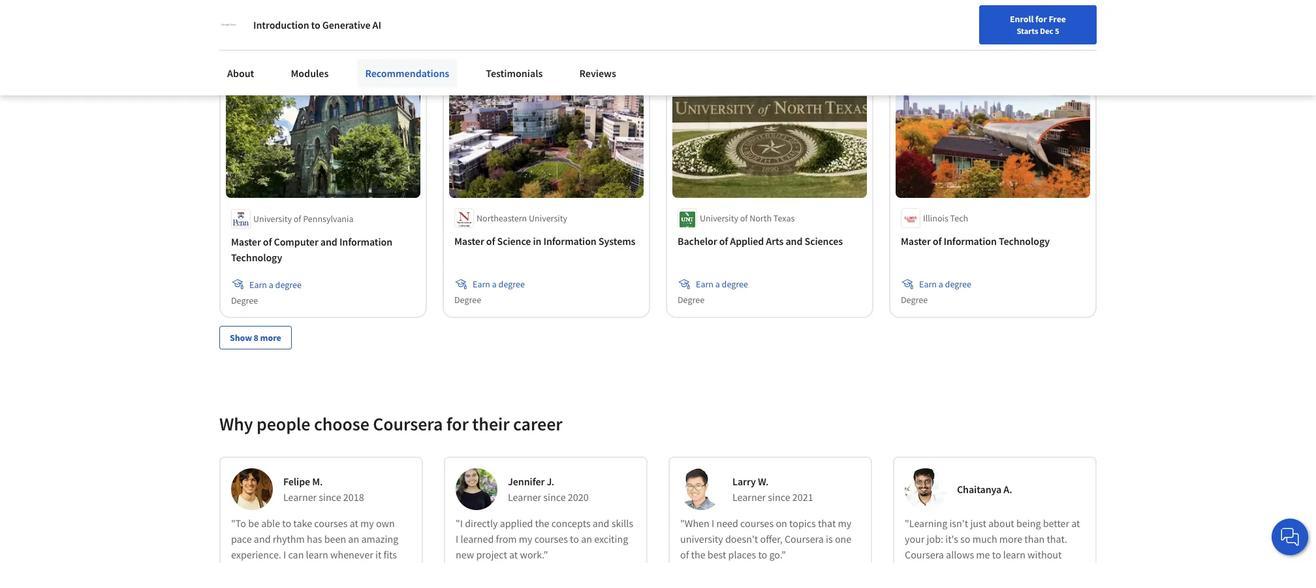 Task type: locate. For each thing, give the bounding box(es) containing it.
courses up offer,
[[741, 517, 774, 530]]

j.
[[547, 475, 555, 488]]

since inside larry w. learner since 2021
[[768, 491, 791, 504]]

2 horizontal spatial at
[[1072, 517, 1081, 530]]

of for pennsylvania
[[294, 213, 301, 224]]

to up rhythm at the left
[[282, 517, 291, 530]]

degree down the master of computer and information technology
[[275, 279, 302, 290]]

and right arts
[[786, 235, 803, 248]]

to left generative
[[311, 18, 321, 31]]

of for north
[[741, 213, 748, 224]]

a for applied
[[716, 279, 720, 290]]

since down the w.
[[768, 491, 791, 504]]

to inside "to be able to take courses at my own pace and rhythm has been an amazing experience. i can learn whenever it fi
[[282, 517, 291, 530]]

0 horizontal spatial my
[[361, 517, 374, 530]]

3 information from the left
[[944, 235, 997, 248]]

master down illinois
[[901, 235, 931, 248]]

2 an from the left
[[581, 533, 592, 546]]

degree down science on the left top of the page
[[499, 279, 525, 290]]

learner down larry
[[733, 491, 766, 504]]

university
[[681, 533, 724, 546]]

learn inside "learning isn't just about being better at your job: it's so much more than that. coursera allows me to learn witho
[[1004, 548, 1026, 561]]

my inside ""when i need courses on topics that my university doesn't offer, coursera is one of the best places to go.""
[[838, 517, 852, 530]]

their
[[473, 412, 510, 436]]

2 information from the left
[[544, 235, 597, 248]]

"when i need courses on topics that my university doesn't offer, coursera is one of the best places to go."
[[681, 517, 852, 561]]

1 vertical spatial your
[[905, 533, 925, 546]]

at down from
[[510, 548, 518, 561]]

applied
[[731, 235, 764, 248]]

1 horizontal spatial coursera
[[785, 533, 824, 546]]

master inside the master of computer and information technology
[[231, 235, 261, 248]]

3 master from the left
[[901, 235, 931, 248]]

of inside ""when i need courses on topics that my university doesn't offer, coursera is one of the best places to go.""
[[681, 548, 689, 561]]

earn a degree down the bachelor
[[696, 279, 749, 290]]

able
[[261, 517, 280, 530]]

information down 'pennsylvania' on the left top of page
[[340, 235, 393, 248]]

has
[[307, 533, 322, 546]]

better
[[1044, 517, 1070, 530]]

on
[[776, 517, 788, 530]]

0 horizontal spatial information
[[340, 235, 393, 248]]

of inside the master of science in information systems link
[[487, 235, 495, 248]]

1 earn from the left
[[250, 279, 267, 290]]

2 horizontal spatial university
[[700, 213, 739, 224]]

1 horizontal spatial university
[[529, 213, 568, 224]]

1 horizontal spatial learner
[[508, 491, 542, 504]]

0 vertical spatial coursera
[[373, 412, 443, 436]]

testimonials
[[486, 67, 543, 80]]

the inside ""when i need courses on topics that my university doesn't offer, coursera is one of the best places to go.""
[[691, 548, 706, 561]]

0 horizontal spatial since
[[319, 491, 341, 504]]

1 horizontal spatial my
[[519, 533, 533, 546]]

1 horizontal spatial information
[[544, 235, 597, 248]]

of inside bachelor of applied arts and sciences link
[[720, 235, 729, 248]]

a for computer
[[269, 279, 274, 290]]

about link
[[219, 59, 262, 88]]

1 horizontal spatial technology
[[999, 235, 1051, 248]]

1 an from the left
[[348, 533, 359, 546]]

to down concepts
[[570, 533, 579, 546]]

degree
[[275, 279, 302, 290], [499, 279, 525, 290], [722, 279, 749, 290], [946, 279, 972, 290]]

degree down the master of information technology
[[946, 279, 972, 290]]

0 vertical spatial for
[[1036, 13, 1048, 25]]

generative
[[323, 18, 371, 31]]

your right the find
[[973, 15, 990, 27]]

university up the bachelor
[[700, 213, 739, 224]]

2 learn from the left
[[1004, 548, 1026, 561]]

2 earn a degree from the left
[[473, 279, 525, 290]]

science
[[497, 235, 531, 248]]

enroll
[[1011, 13, 1034, 25]]

1 horizontal spatial i
[[456, 533, 459, 546]]

of down the university
[[681, 548, 689, 561]]

my inside "to be able to take courses at my own pace and rhythm has been an amazing experience. i can learn whenever it fi
[[361, 517, 374, 530]]

pace
[[231, 533, 252, 546]]

learn for more
[[1004, 548, 1026, 561]]

1 vertical spatial the
[[691, 548, 706, 561]]

2 vertical spatial coursera
[[905, 548, 945, 561]]

master for master of computer and information technology
[[231, 235, 261, 248]]

why
[[219, 412, 253, 436]]

of up the computer
[[294, 213, 301, 224]]

degree down applied
[[722, 279, 749, 290]]

"to be able to take courses at my own pace and rhythm has been an amazing experience. i can learn whenever it fi
[[231, 517, 399, 563]]

information inside the master of computer and information technology
[[340, 235, 393, 248]]

technology
[[999, 235, 1051, 248], [231, 250, 282, 263]]

concepts
[[552, 517, 591, 530]]

your inside "learning isn't just about being better at your job: it's so much more than that. coursera allows me to learn witho
[[905, 533, 925, 546]]

career
[[1011, 15, 1036, 27]]

0 horizontal spatial coursera
[[373, 412, 443, 436]]

3 degree from the left
[[678, 294, 705, 306]]

northeastern
[[477, 213, 527, 224]]

for inside the enroll for free starts dec 5
[[1036, 13, 1048, 25]]

4 degree from the left
[[946, 279, 972, 290]]

courses up the 'work."'
[[535, 533, 568, 546]]

and inside "to be able to take courses at my own pace and rhythm has been an amazing experience. i can learn whenever it fi
[[254, 533, 271, 546]]

that
[[818, 517, 836, 530]]

learn down than
[[1004, 548, 1026, 561]]

"learning
[[905, 517, 948, 530]]

to left go."
[[759, 548, 768, 561]]

of inside the master of computer and information technology
[[263, 235, 272, 248]]

in
[[533, 235, 542, 248]]

just
[[971, 517, 987, 530]]

about
[[989, 517, 1015, 530]]

i inside "i directly applied the concepts and skills i learned from my courses to an exciting new project at work."
[[456, 533, 459, 546]]

2 earn from the left
[[473, 279, 491, 290]]

i inside ""when i need courses on topics that my university doesn't offer, coursera is one of the best places to go.""
[[712, 517, 715, 530]]

enroll for free starts dec 5
[[1011, 13, 1067, 36]]

0 vertical spatial technology
[[999, 235, 1051, 248]]

0 horizontal spatial university
[[253, 213, 292, 224]]

learner inside larry w. learner since 2021
[[733, 491, 766, 504]]

coursera inside "learning isn't just about being better at your job: it's so much more than that. coursera allows me to learn witho
[[905, 548, 945, 561]]

been
[[324, 533, 346, 546]]

at inside "to be able to take courses at my own pace and rhythm has been an amazing experience. i can learn whenever it fi
[[350, 517, 359, 530]]

4 earn a degree from the left
[[920, 279, 972, 290]]

2 vertical spatial i
[[284, 548, 286, 561]]

career
[[513, 412, 563, 436]]

1 information from the left
[[340, 235, 393, 248]]

1 since from the left
[[319, 491, 341, 504]]

and up exciting
[[593, 517, 610, 530]]

1 horizontal spatial at
[[510, 548, 518, 561]]

0 horizontal spatial the
[[535, 517, 550, 530]]

3 learner from the left
[[733, 491, 766, 504]]

best
[[708, 548, 727, 561]]

1 learn from the left
[[306, 548, 328, 561]]

2 master from the left
[[455, 235, 485, 248]]

at for better
[[1072, 517, 1081, 530]]

2 horizontal spatial master
[[901, 235, 931, 248]]

0 horizontal spatial at
[[350, 517, 359, 530]]

i down "i
[[456, 533, 459, 546]]

1 vertical spatial i
[[456, 533, 459, 546]]

i
[[712, 517, 715, 530], [456, 533, 459, 546], [284, 548, 286, 561]]

earn for information
[[920, 279, 937, 290]]

learner down jennifer
[[508, 491, 542, 504]]

earn a degree down the master of information technology
[[920, 279, 972, 290]]

1 vertical spatial technology
[[231, 250, 282, 263]]

chat with us image
[[1280, 527, 1301, 547]]

the right the applied
[[535, 517, 550, 530]]

an inside "to be able to take courses at my own pace and rhythm has been an amazing experience. i can learn whenever it fi
[[348, 533, 359, 546]]

google cloud image
[[219, 16, 238, 34]]

more right 8 in the left of the page
[[260, 332, 281, 344]]

to
[[311, 18, 321, 31], [282, 517, 291, 530], [570, 533, 579, 546], [759, 548, 768, 561], [993, 548, 1002, 561]]

0 horizontal spatial your
[[905, 533, 925, 546]]

1 horizontal spatial more
[[1000, 533, 1023, 546]]

of left science on the left top of the page
[[487, 235, 495, 248]]

1 horizontal spatial learn
[[1004, 548, 1026, 561]]

2 horizontal spatial i
[[712, 517, 715, 530]]

of left applied
[[720, 235, 729, 248]]

courses inside "i directly applied the concepts and skills i learned from my courses to an exciting new project at work."
[[535, 533, 568, 546]]

2 horizontal spatial my
[[838, 517, 852, 530]]

master for master of information technology
[[901, 235, 931, 248]]

0 vertical spatial i
[[712, 517, 715, 530]]

3 a from the left
[[716, 279, 720, 290]]

earn a degree down science on the left top of the page
[[473, 279, 525, 290]]

1 vertical spatial coursera
[[785, 533, 824, 546]]

learner inside felipe m. learner since 2018
[[284, 491, 317, 504]]

1 horizontal spatial master
[[455, 235, 485, 248]]

whenever
[[331, 548, 373, 561]]

of down illinois
[[933, 235, 942, 248]]

master for master of science in information systems
[[455, 235, 485, 248]]

0 horizontal spatial an
[[348, 533, 359, 546]]

1 earn a degree from the left
[[250, 279, 302, 290]]

w.
[[758, 475, 769, 488]]

2 horizontal spatial since
[[768, 491, 791, 504]]

0 horizontal spatial master
[[231, 235, 261, 248]]

learner down felipe
[[284, 491, 317, 504]]

an inside "i directly applied the concepts and skills i learned from my courses to an exciting new project at work."
[[581, 533, 592, 546]]

2 degree from the left
[[455, 294, 481, 306]]

2 degree from the left
[[499, 279, 525, 290]]

find your new career
[[954, 15, 1036, 27]]

of
[[294, 213, 301, 224], [741, 213, 748, 224], [263, 235, 272, 248], [487, 235, 495, 248], [720, 235, 729, 248], [933, 235, 942, 248], [681, 548, 689, 561]]

of inside master of information technology "link"
[[933, 235, 942, 248]]

2 a from the left
[[492, 279, 497, 290]]

and down 'pennsylvania' on the left top of page
[[321, 235, 338, 248]]

4 earn from the left
[[920, 279, 937, 290]]

2 horizontal spatial coursera
[[905, 548, 945, 561]]

since inside jennifer j. learner since 2020
[[544, 491, 566, 504]]

illinois
[[924, 213, 949, 224]]

take
[[294, 517, 312, 530]]

learn for has
[[306, 548, 328, 561]]

2 university from the left
[[529, 213, 568, 224]]

0 horizontal spatial i
[[284, 548, 286, 561]]

my left own
[[361, 517, 374, 530]]

learner inside jennifer j. learner since 2020
[[508, 491, 542, 504]]

earn for applied
[[696, 279, 714, 290]]

3 degree from the left
[[722, 279, 749, 290]]

learn down has
[[306, 548, 328, 561]]

allows
[[947, 548, 975, 561]]

1 horizontal spatial for
[[1036, 13, 1048, 25]]

to inside "learning isn't just about being better at your job: it's so much more than that. coursera allows me to learn witho
[[993, 548, 1002, 561]]

degree for science
[[499, 279, 525, 290]]

my up one
[[838, 517, 852, 530]]

1 degree from the left
[[275, 279, 302, 290]]

and up experience.
[[254, 533, 271, 546]]

more inside button
[[260, 332, 281, 344]]

master of computer and information technology link
[[231, 233, 415, 265]]

for up dec
[[1036, 13, 1048, 25]]

my up the 'work."'
[[519, 533, 533, 546]]

master left the computer
[[231, 235, 261, 248]]

0 horizontal spatial technology
[[231, 250, 282, 263]]

4 degree from the left
[[901, 294, 928, 306]]

1 horizontal spatial an
[[581, 533, 592, 546]]

university
[[253, 213, 292, 224], [529, 213, 568, 224], [700, 213, 739, 224]]

earn a degree down the computer
[[250, 279, 302, 290]]

1 horizontal spatial since
[[544, 491, 566, 504]]

1 vertical spatial for
[[447, 412, 469, 436]]

more down "about"
[[1000, 533, 1023, 546]]

1 a from the left
[[269, 279, 274, 290]]

2 horizontal spatial information
[[944, 235, 997, 248]]

and
[[321, 235, 338, 248], [786, 235, 803, 248], [593, 517, 610, 530], [254, 533, 271, 546]]

at down the 2018
[[350, 517, 359, 530]]

introduction
[[253, 18, 309, 31]]

for left their
[[447, 412, 469, 436]]

felipe
[[284, 475, 310, 488]]

learner for larry
[[733, 491, 766, 504]]

university up the master of science in information systems link
[[529, 213, 568, 224]]

technology inside the master of computer and information technology
[[231, 250, 282, 263]]

learn inside "to be able to take courses at my own pace and rhythm has been an amazing experience. i can learn whenever it fi
[[306, 548, 328, 561]]

experience.
[[231, 548, 281, 561]]

since down m.
[[319, 491, 341, 504]]

i left need
[[712, 517, 715, 530]]

more
[[260, 332, 281, 344], [1000, 533, 1023, 546]]

2 horizontal spatial learner
[[733, 491, 766, 504]]

information for and
[[340, 235, 393, 248]]

a for information
[[939, 279, 944, 290]]

of left north
[[741, 213, 748, 224]]

courses up been
[[314, 517, 348, 530]]

1 master from the left
[[231, 235, 261, 248]]

2 learner from the left
[[508, 491, 542, 504]]

master down northeastern
[[455, 235, 485, 248]]

chaitanya a.
[[958, 483, 1013, 496]]

from
[[496, 533, 517, 546]]

0 horizontal spatial more
[[260, 332, 281, 344]]

to inside ""when i need courses on topics that my university doesn't offer, coursera is one of the best places to go.""
[[759, 548, 768, 561]]

1 degree from the left
[[231, 294, 258, 306]]

collection element
[[212, 53, 1105, 371]]

introduction to generative ai
[[253, 18, 381, 31]]

of left the computer
[[263, 235, 272, 248]]

university up the computer
[[253, 213, 292, 224]]

an up whenever on the left of page
[[348, 533, 359, 546]]

earn a degree for applied
[[696, 279, 749, 290]]

i left can
[[284, 548, 286, 561]]

3 earn from the left
[[696, 279, 714, 290]]

1 university from the left
[[253, 213, 292, 224]]

english button
[[1043, 0, 1122, 42]]

1 vertical spatial more
[[1000, 533, 1023, 546]]

and inside "i directly applied the concepts and skills i learned from my courses to an exciting new project at work."
[[593, 517, 610, 530]]

1 horizontal spatial the
[[691, 548, 706, 561]]

skills
[[612, 517, 634, 530]]

earn a degree for science
[[473, 279, 525, 290]]

find
[[954, 15, 971, 27]]

since for m.
[[319, 491, 341, 504]]

larry w. learner since 2021
[[733, 475, 814, 504]]

courses
[[354, 28, 387, 41], [314, 517, 348, 530], [741, 517, 774, 530], [535, 533, 568, 546]]

0 vertical spatial more
[[260, 332, 281, 344]]

places
[[729, 548, 757, 561]]

the
[[535, 517, 550, 530], [691, 548, 706, 561]]

2 since from the left
[[544, 491, 566, 504]]

topics
[[790, 517, 816, 530]]

degree for applied
[[722, 279, 749, 290]]

3 since from the left
[[768, 491, 791, 504]]

master of science in information systems
[[455, 235, 636, 248]]

4 a from the left
[[939, 279, 944, 290]]

None search field
[[186, 8, 500, 34]]

at for courses
[[350, 517, 359, 530]]

since down j.
[[544, 491, 566, 504]]

3 university from the left
[[700, 213, 739, 224]]

modules link
[[283, 59, 337, 88]]

since inside felipe m. learner since 2018
[[319, 491, 341, 504]]

a
[[269, 279, 274, 290], [492, 279, 497, 290], [716, 279, 720, 290], [939, 279, 944, 290]]

information inside "link"
[[944, 235, 997, 248]]

dec
[[1041, 25, 1054, 36]]

can
[[288, 548, 304, 561]]

work."
[[520, 548, 548, 561]]

your down "learning
[[905, 533, 925, 546]]

0 horizontal spatial learn
[[306, 548, 328, 561]]

0 horizontal spatial learner
[[284, 491, 317, 504]]

information right in
[[544, 235, 597, 248]]

to right me
[[993, 548, 1002, 561]]

an down concepts
[[581, 533, 592, 546]]

1 learner from the left
[[284, 491, 317, 504]]

courses right related in the top left of the page
[[354, 28, 387, 41]]

and inside the master of computer and information technology
[[321, 235, 338, 248]]

since for j.
[[544, 491, 566, 504]]

my for that
[[838, 517, 852, 530]]

the down the university
[[691, 548, 706, 561]]

courses inside "to be able to take courses at my own pace and rhythm has been an amazing experience. i can learn whenever it fi
[[314, 517, 348, 530]]

information down tech
[[944, 235, 997, 248]]

degree
[[231, 294, 258, 306], [455, 294, 481, 306], [678, 294, 705, 306], [901, 294, 928, 306]]

starts
[[1017, 25, 1039, 36]]

master inside "link"
[[901, 235, 931, 248]]

0 vertical spatial the
[[535, 517, 550, 530]]

at right better
[[1072, 517, 1081, 530]]

at inside "learning isn't just about being better at your job: it's so much more than that. coursera allows me to learn witho
[[1072, 517, 1081, 530]]

3 earn a degree from the left
[[696, 279, 749, 290]]

systems
[[599, 235, 636, 248]]

master
[[231, 235, 261, 248], [455, 235, 485, 248], [901, 235, 931, 248]]

1 horizontal spatial your
[[973, 15, 990, 27]]



Task type: describe. For each thing, give the bounding box(es) containing it.
8
[[254, 332, 259, 344]]

about
[[227, 67, 254, 80]]

to inside "i directly applied the concepts and skills i learned from my courses to an exciting new project at work."
[[570, 533, 579, 546]]

"when
[[681, 517, 710, 530]]

modules
[[291, 67, 329, 80]]

testimonials link
[[478, 59, 551, 88]]

university of pennsylvania
[[253, 213, 354, 224]]

show
[[230, 332, 252, 344]]

offer,
[[761, 533, 783, 546]]

courses inside button
[[354, 28, 387, 41]]

earn a degree for computer
[[250, 279, 302, 290]]

larry
[[733, 475, 756, 488]]

learner for felipe
[[284, 491, 317, 504]]

it's
[[946, 533, 959, 546]]

5
[[1056, 25, 1060, 36]]

new
[[992, 15, 1009, 27]]

related courses button
[[312, 19, 393, 50]]

bachelor
[[678, 235, 718, 248]]

texas
[[774, 213, 795, 224]]

a for science
[[492, 279, 497, 290]]

degree for computer
[[275, 279, 302, 290]]

much
[[973, 533, 998, 546]]

bachelor of applied arts and sciences
[[678, 235, 843, 248]]

master of information technology link
[[901, 233, 1086, 249]]

degree for master of computer and information technology
[[231, 294, 258, 306]]

free
[[1049, 13, 1067, 25]]

learner for jennifer
[[508, 491, 542, 504]]

0 vertical spatial your
[[973, 15, 990, 27]]

ai
[[373, 18, 381, 31]]

chaitanya
[[958, 483, 1002, 496]]

people
[[257, 412, 311, 436]]

of for computer
[[263, 235, 272, 248]]

computer
[[274, 235, 319, 248]]

than
[[1025, 533, 1045, 546]]

applied
[[500, 517, 533, 530]]

reviews
[[580, 67, 617, 80]]

information for in
[[544, 235, 597, 248]]

of for information
[[933, 235, 942, 248]]

earn for computer
[[250, 279, 267, 290]]

related
[[318, 28, 351, 41]]

"learning isn't just about being better at your job: it's so much more than that. coursera allows me to learn witho
[[905, 517, 1081, 563]]

of for science
[[487, 235, 495, 248]]

why people choose coursera for their career
[[219, 412, 563, 436]]

jennifer j. learner since 2020
[[508, 475, 589, 504]]

the inside "i directly applied the concepts and skills i learned from my courses to an exciting new project at work."
[[535, 517, 550, 530]]

m.
[[312, 475, 323, 488]]

northeastern university
[[477, 213, 568, 224]]

that.
[[1047, 533, 1068, 546]]

recommended
[[225, 28, 292, 41]]

earn a degree for information
[[920, 279, 972, 290]]

master of computer and information technology
[[231, 235, 393, 263]]

coursera inside ""when i need courses on topics that my university doesn't offer, coursera is one of the best places to go.""
[[785, 533, 824, 546]]

illinois tech
[[924, 213, 969, 224]]

pennsylvania
[[303, 213, 354, 224]]

me
[[977, 548, 991, 561]]

2021
[[793, 491, 814, 504]]

my inside "i directly applied the concepts and skills i learned from my courses to an exciting new project at work."
[[519, 533, 533, 546]]

directly
[[465, 517, 498, 530]]

degree for information
[[946, 279, 972, 290]]

one
[[835, 533, 852, 546]]

recommended button
[[219, 19, 297, 50]]

university for bachelor
[[700, 213, 739, 224]]

0 horizontal spatial for
[[447, 412, 469, 436]]

degree for master of information technology
[[901, 294, 928, 306]]

isn't
[[950, 517, 969, 530]]

related courses
[[318, 28, 387, 41]]

so
[[961, 533, 971, 546]]

of for applied
[[720, 235, 729, 248]]

a.
[[1004, 483, 1013, 496]]

university for master
[[253, 213, 292, 224]]

courses inside ""when i need courses on topics that my university doesn't offer, coursera is one of the best places to go.""
[[741, 517, 774, 530]]

my for at
[[361, 517, 374, 530]]

technology inside "link"
[[999, 235, 1051, 248]]

arts
[[766, 235, 784, 248]]

exciting
[[595, 533, 629, 546]]

degree for bachelor of applied arts and sciences
[[678, 294, 705, 306]]

north
[[750, 213, 772, 224]]

more inside "learning isn't just about being better at your job: it's so much more than that. coursera allows me to learn witho
[[1000, 533, 1023, 546]]

"to
[[231, 517, 246, 530]]

earn for science
[[473, 279, 491, 290]]

felipe m. learner since 2018
[[284, 475, 364, 504]]

go."
[[770, 548, 787, 561]]

master of information technology
[[901, 235, 1051, 248]]

recommendations
[[365, 67, 450, 80]]

degree for master of science in information systems
[[455, 294, 481, 306]]

project
[[477, 548, 507, 561]]

it
[[376, 548, 382, 561]]

since for w.
[[768, 491, 791, 504]]

bachelor of applied arts and sciences link
[[678, 233, 862, 249]]

rhythm
[[273, 533, 305, 546]]

job:
[[927, 533, 944, 546]]

i inside "to be able to take courses at my own pace and rhythm has been an amazing experience. i can learn whenever it fi
[[284, 548, 286, 561]]

show 8 more
[[230, 332, 281, 344]]

need
[[717, 517, 739, 530]]

university of north texas
[[700, 213, 795, 224]]

doesn't
[[726, 533, 759, 546]]

show 8 more button
[[219, 326, 292, 350]]

2020
[[568, 491, 589, 504]]

recommendation tabs tab list
[[219, 19, 1097, 53]]

be
[[248, 517, 259, 530]]

being
[[1017, 517, 1042, 530]]

choose
[[314, 412, 370, 436]]

at inside "i directly applied the concepts and skills i learned from my courses to an exciting new project at work."
[[510, 548, 518, 561]]

2018
[[343, 491, 364, 504]]

"i
[[456, 517, 463, 530]]



Task type: vqa. For each thing, say whether or not it's contained in the screenshot.
'E)'
no



